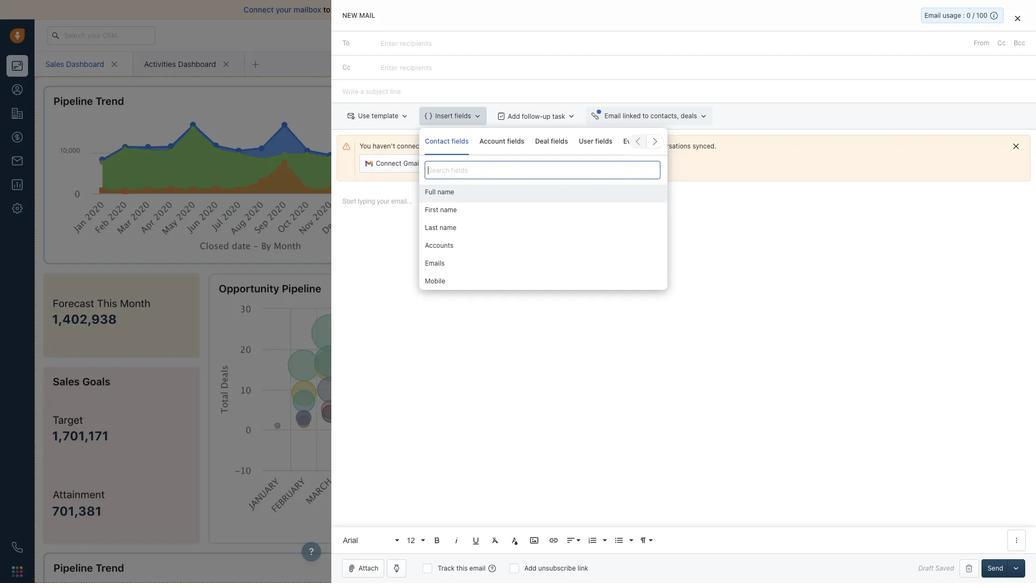 Task type: vqa. For each thing, say whether or not it's contained in the screenshot.
"name" to the middle
yes



Task type: locate. For each thing, give the bounding box(es) containing it.
cc down to
[[343, 63, 351, 71]]

deal fields link
[[535, 128, 568, 155]]

contact
[[425, 137, 450, 145]]

connect a different email
[[448, 159, 525, 167]]

to right now
[[609, 142, 615, 150]]

task
[[553, 112, 565, 120]]

fields inside 'account fields' link
[[507, 137, 525, 145]]

improve
[[333, 5, 361, 14]]

insert image (⌘p) image
[[530, 536, 540, 545]]

fields for insert fields
[[455, 112, 471, 120]]

add left follow-
[[508, 112, 520, 120]]

use template button
[[343, 107, 414, 125]]

1 horizontal spatial email
[[925, 11, 941, 19]]

1 horizontal spatial your
[[633, 142, 647, 150]]

days
[[799, 31, 812, 38]]

connect for connect a different email
[[448, 159, 473, 167]]

email usage : 0 / 100
[[925, 11, 988, 19]]

keep
[[617, 142, 631, 150]]

explore plans link
[[827, 29, 881, 42]]

fields inside "contact fields" link
[[452, 137, 469, 145]]

connect a different email button
[[431, 154, 530, 173]]

send button
[[982, 559, 1010, 578]]

1 vertical spatial your
[[633, 142, 647, 150]]

add follow-up task
[[508, 112, 565, 120]]

bold (⌘b) image
[[433, 536, 442, 545]]

conversations
[[649, 142, 691, 150]]

100
[[977, 11, 988, 19]]

email left "linked"
[[605, 112, 621, 120]]

ordered list image
[[588, 536, 598, 545]]

email left usage in the right of the page
[[925, 11, 941, 19]]

add
[[508, 112, 520, 120], [525, 564, 537, 572]]

synced.
[[693, 142, 717, 150]]

your left mailbox
[[276, 5, 292, 14]]

0 vertical spatial email
[[504, 5, 523, 14]]

0 vertical spatial name
[[438, 188, 454, 196]]

linked
[[623, 112, 641, 120]]

your
[[276, 5, 292, 14], [633, 142, 647, 150]]

and
[[411, 5, 424, 14]]

crm.
[[543, 142, 559, 150]]

dashboard
[[66, 59, 104, 68], [178, 59, 216, 68]]

0 vertical spatial add
[[508, 112, 520, 120]]

1 vertical spatial cc
[[343, 63, 351, 71]]

0 horizontal spatial your
[[276, 5, 292, 14]]

email right different
[[508, 159, 525, 167]]

dialog
[[332, 0, 1037, 583]]

cc left bcc
[[998, 39, 1006, 47]]

2 dashboard from the left
[[178, 59, 216, 68]]

account
[[480, 137, 506, 145]]

1 horizontal spatial dashboard
[[178, 59, 216, 68]]

the
[[531, 142, 541, 150]]

1 vertical spatial name
[[440, 206, 457, 214]]

connect left mailbox
[[244, 5, 274, 14]]

phone image
[[12, 542, 23, 553]]

close image
[[1020, 7, 1026, 12], [1016, 15, 1021, 22]]

bcc
[[1014, 39, 1026, 47]]

fields right deal
[[551, 137, 568, 145]]

0 vertical spatial email
[[925, 11, 941, 19]]

accounts
[[425, 241, 454, 250]]

2 vertical spatial name
[[440, 224, 457, 232]]

deals
[[681, 112, 697, 120]]

name right full
[[438, 188, 454, 196]]

last name
[[425, 224, 457, 232]]

follow-
[[522, 112, 543, 120]]

fields right event
[[643, 137, 660, 145]]

fields for deal fields
[[551, 137, 568, 145]]

email for email usage : 0 / 100
[[925, 11, 941, 19]]

0 vertical spatial your
[[276, 5, 292, 14]]

fields right insert
[[455, 112, 471, 120]]

0 vertical spatial cc
[[998, 39, 1006, 47]]

to right "linked"
[[643, 112, 649, 120]]

account fields link
[[480, 128, 525, 155]]

user fields link
[[579, 128, 613, 155]]

draft saved
[[919, 564, 955, 573]]

cc
[[998, 39, 1006, 47], [343, 63, 351, 71]]

name for last name
[[440, 224, 457, 232]]

attach
[[359, 564, 379, 572]]

your right 'keep' at the right
[[633, 142, 647, 150]]

email linked to contacts, deals button
[[587, 107, 713, 125]]

dashboard right sales at left top
[[66, 59, 104, 68]]

email inside button
[[605, 112, 621, 120]]

event
[[624, 137, 641, 145]]

1 vertical spatial email
[[605, 112, 621, 120]]

contact fields
[[425, 137, 469, 145]]

connect gmail button
[[360, 154, 427, 173]]

1 horizontal spatial cc
[[998, 39, 1006, 47]]

in
[[784, 31, 789, 38]]

ben.nelson1980@gmail.com
[[431, 142, 521, 150]]

name right first
[[440, 206, 457, 214]]

1 dashboard from the left
[[66, 59, 104, 68]]

21
[[791, 31, 797, 38]]

fields inside insert fields 'dropdown button'
[[455, 112, 471, 120]]

add for add unsubscribe link
[[525, 564, 537, 572]]

fields right contact
[[452, 137, 469, 145]]

now
[[594, 142, 607, 150]]

dashboard right activities
[[178, 59, 216, 68]]

fields
[[455, 112, 471, 120], [452, 137, 469, 145], [507, 137, 525, 145], [551, 137, 568, 145], [596, 137, 613, 145], [643, 137, 660, 145]]

to right mailbox
[[323, 5, 331, 14]]

0 horizontal spatial add
[[508, 112, 520, 120]]

connect
[[244, 5, 274, 14], [561, 142, 587, 150], [376, 159, 402, 167], [448, 159, 473, 167]]

fields inside event fields 'link'
[[643, 137, 660, 145]]

connect inside connect gmail button
[[376, 159, 402, 167]]

group
[[420, 185, 668, 347]]

fields inside deal fields link
[[551, 137, 568, 145]]

connect down haven't
[[376, 159, 402, 167]]

1 vertical spatial email
[[508, 159, 525, 167]]

email for email linked to contacts, deals
[[605, 112, 621, 120]]

underline (⌘u) image
[[472, 536, 481, 545]]

1 vertical spatial close image
[[1016, 15, 1021, 22]]

usage
[[943, 11, 962, 19]]

fields for user fields
[[596, 137, 613, 145]]

user
[[579, 137, 594, 145]]

ends
[[769, 31, 782, 38]]

connect left a
[[448, 159, 473, 167]]

0 horizontal spatial dashboard
[[66, 59, 104, 68]]

trial
[[756, 31, 767, 38]]

application
[[332, 187, 1037, 553]]

full
[[425, 188, 436, 196]]

email right of
[[504, 5, 523, 14]]

email
[[504, 5, 523, 14], [508, 159, 525, 167], [470, 564, 486, 572]]

add follow-up task button
[[492, 107, 581, 125], [492, 107, 581, 125]]

1 vertical spatial add
[[525, 564, 537, 572]]

12
[[407, 536, 415, 544]]

Enter recipients text field
[[381, 35, 434, 52]]

email linked to contacts, deals
[[605, 112, 697, 120]]

0 horizontal spatial email
[[605, 112, 621, 120]]

fields left the
[[507, 137, 525, 145]]

connect your mailbox to improve deliverability and enable 2-way sync of email conversations.
[[244, 5, 577, 14]]

connect inside 'connect a different email' button
[[448, 159, 473, 167]]

0 horizontal spatial cc
[[343, 63, 351, 71]]

mailbox
[[294, 5, 321, 14]]

full name
[[425, 188, 454, 196]]

it
[[589, 142, 593, 150]]

fields right it
[[596, 137, 613, 145]]

name
[[438, 188, 454, 196], [440, 206, 457, 214], [440, 224, 457, 232]]

add left unsubscribe
[[525, 564, 537, 572]]

fields inside user fields "link"
[[596, 137, 613, 145]]

email right the this
[[470, 564, 486, 572]]

sales
[[45, 59, 64, 68]]

you haven't connected ben.nelson1980@gmail.com to the crm. connect it now to keep your conversations synced.
[[360, 142, 717, 150]]

draft
[[919, 564, 934, 573]]

name right last
[[440, 224, 457, 232]]

align image
[[567, 536, 576, 545]]

name for first name
[[440, 206, 457, 214]]

1 horizontal spatial add
[[525, 564, 537, 572]]

explore plans
[[833, 31, 875, 39]]

0
[[967, 11, 971, 19]]



Task type: describe. For each thing, give the bounding box(es) containing it.
email inside button
[[508, 159, 525, 167]]

arial
[[343, 536, 358, 544]]

0 vertical spatial close image
[[1020, 7, 1026, 12]]

connect left it
[[561, 142, 587, 150]]

last
[[425, 224, 438, 232]]

saved
[[936, 564, 955, 573]]

new mail
[[343, 11, 375, 19]]

Search your CRM... text field
[[48, 26, 155, 45]]

add for add follow-up task
[[508, 112, 520, 120]]

fields for contact fields
[[452, 137, 469, 145]]

haven't
[[373, 142, 395, 150]]

more misc image
[[1012, 536, 1022, 545]]

track
[[438, 564, 455, 572]]

you
[[360, 142, 371, 150]]

different
[[481, 159, 507, 167]]

contact fields link
[[425, 128, 469, 155]]

connect for connect your mailbox to improve deliverability and enable 2-way sync of email conversations.
[[244, 5, 274, 14]]

insert
[[435, 112, 453, 120]]

mobile
[[425, 277, 446, 285]]

activities
[[144, 59, 176, 68]]

your trial ends in 21 days
[[741, 31, 812, 38]]

your
[[741, 31, 754, 38]]

template
[[372, 112, 399, 120]]

sales dashboard
[[45, 59, 104, 68]]

group containing full name
[[420, 185, 668, 347]]

unordered list image
[[615, 536, 624, 545]]

activities dashboard
[[144, 59, 216, 68]]

connected
[[397, 142, 430, 150]]

event fields link
[[624, 128, 660, 155]]

dashboard for sales dashboard
[[66, 59, 104, 68]]

event fields
[[624, 137, 660, 145]]

first
[[425, 206, 439, 214]]

this
[[457, 564, 468, 572]]

to
[[343, 39, 350, 47]]

insert link (⌘k) image
[[549, 536, 559, 545]]

italic (⌘i) image
[[452, 536, 462, 545]]

user fields
[[579, 137, 613, 145]]

link
[[578, 564, 588, 572]]

deal
[[535, 137, 549, 145]]

phone element
[[6, 537, 28, 558]]

unsubscribe
[[539, 564, 576, 572]]

freshworks switcher image
[[12, 566, 23, 577]]

to left the
[[523, 142, 529, 150]]

2 vertical spatial email
[[470, 564, 486, 572]]

account fields
[[480, 137, 525, 145]]

email image
[[930, 31, 937, 40]]

insert fields button
[[420, 107, 487, 125]]

name for full name
[[438, 188, 454, 196]]

conversations.
[[525, 5, 577, 14]]

emails
[[425, 259, 445, 267]]

plans
[[858, 31, 875, 39]]

enable
[[426, 5, 450, 14]]

from
[[974, 39, 990, 47]]

track this email
[[438, 564, 486, 572]]

first name
[[425, 206, 457, 214]]

to inside button
[[643, 112, 649, 120]]

connect gmail
[[376, 159, 421, 167]]

fields for account fields
[[507, 137, 525, 145]]

/
[[973, 11, 975, 19]]

use template
[[358, 112, 399, 120]]

gmail
[[404, 159, 421, 167]]

use
[[358, 112, 370, 120]]

a
[[475, 159, 479, 167]]

paragraph format image
[[639, 536, 649, 545]]

12 button
[[403, 530, 427, 551]]

dialog containing arial
[[332, 0, 1037, 583]]

explore
[[833, 31, 856, 39]]

deliverability
[[363, 5, 409, 14]]

connect for connect gmail
[[376, 159, 402, 167]]

:
[[963, 11, 965, 19]]

fields for event fields
[[643, 137, 660, 145]]

mail
[[359, 11, 375, 19]]

text color image
[[510, 536, 520, 545]]

contacts,
[[651, 112, 679, 120]]

your inside dialog
[[633, 142, 647, 150]]

Search fields search field
[[425, 161, 661, 179]]

dashboard for activities dashboard
[[178, 59, 216, 68]]

send
[[988, 564, 1004, 572]]

of
[[495, 5, 502, 14]]

deal fields
[[535, 137, 568, 145]]

clear formatting image
[[491, 536, 501, 545]]

add unsubscribe link
[[525, 564, 588, 572]]

application containing arial
[[332, 187, 1037, 553]]

sync
[[476, 5, 493, 14]]

Enter recipients text field
[[381, 59, 434, 76]]

way
[[460, 5, 474, 14]]

Write a subject line text field
[[332, 80, 1037, 103]]

arial button
[[339, 530, 401, 551]]

2-
[[452, 5, 460, 14]]

new
[[343, 11, 358, 19]]

attach button
[[343, 559, 385, 578]]

up
[[543, 112, 551, 120]]



